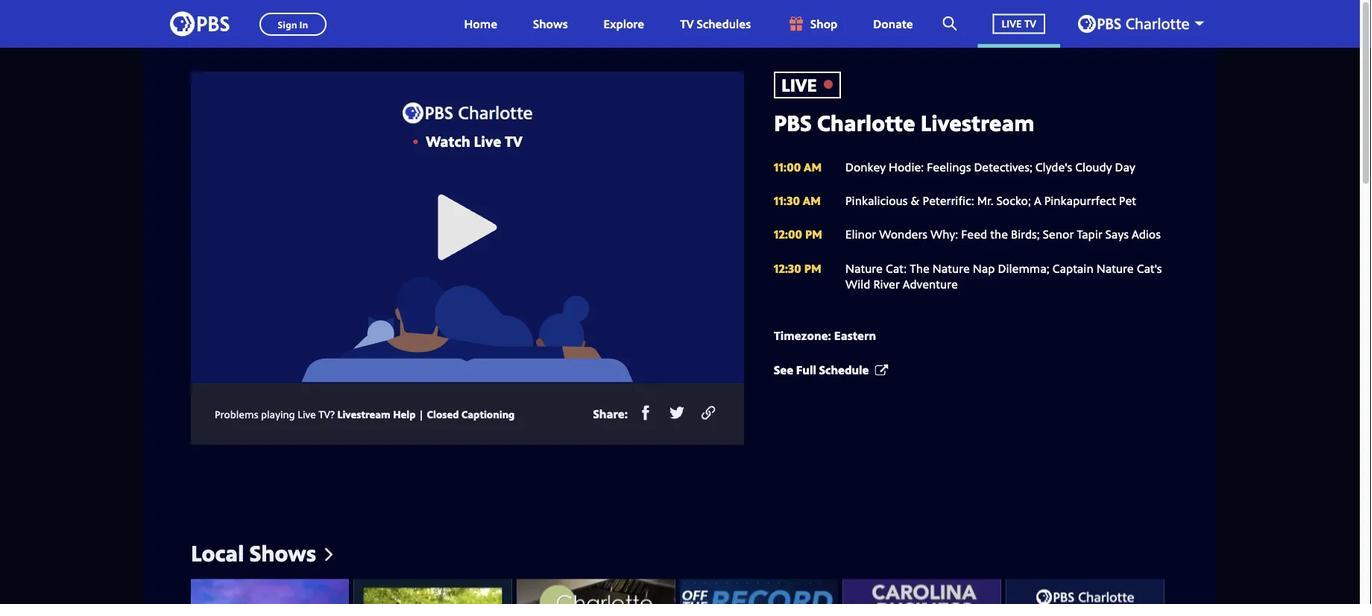 Task type: describe. For each thing, give the bounding box(es) containing it.
home link
[[449, 0, 513, 48]]

carolina business review image
[[844, 579, 1002, 604]]

tapir
[[1077, 226, 1103, 242]]

peterrific:
[[923, 192, 975, 208]]

the
[[991, 226, 1009, 242]]

shop link
[[772, 0, 853, 48]]

timezone: eastern
[[774, 328, 877, 344]]

charlotte
[[818, 107, 916, 138]]

pbs charlotte livestream
[[774, 107, 1035, 138]]

trail of history image
[[354, 579, 512, 604]]

see full schedule
[[774, 361, 870, 377]]

0 horizontal spatial tv
[[681, 16, 694, 32]]

3 nature from the left
[[1097, 260, 1135, 276]]

captain
[[1053, 260, 1094, 276]]

donate link
[[859, 0, 929, 48]]

problems playing live tv? livestream help | closed captioning
[[215, 407, 515, 421]]

11:00
[[774, 159, 801, 175]]

2 nature from the left
[[933, 260, 970, 276]]

pbs charlotte image
[[1079, 15, 1190, 33]]

shows inside "link"
[[533, 16, 568, 32]]

|
[[419, 407, 425, 421]]

clyde's
[[1036, 159, 1073, 175]]

closed captioning link
[[427, 407, 515, 421]]

nap
[[973, 260, 996, 276]]

timezone:
[[774, 328, 832, 344]]

explore link
[[589, 0, 660, 48]]

pbs image
[[170, 7, 230, 41]]

says
[[1106, 226, 1129, 242]]

charlotte cooks image
[[517, 579, 675, 604]]

1 nature from the left
[[846, 260, 883, 276]]

cat's
[[1137, 260, 1163, 276]]

help
[[393, 407, 416, 421]]

nature cat: the nature nap dilemma; captain nature cat's wild river adventure
[[846, 260, 1163, 292]]

a
[[1035, 192, 1042, 208]]

pet
[[1120, 192, 1137, 208]]

closed
[[427, 407, 459, 421]]

11:00 am
[[774, 159, 822, 175]]

pm for 12:00 pm
[[806, 226, 823, 242]]

feelings
[[928, 159, 972, 175]]

adios
[[1132, 226, 1162, 242]]

river
[[874, 276, 900, 292]]

detectives;
[[975, 159, 1033, 175]]

11:30 am
[[774, 192, 821, 208]]

search image
[[943, 16, 958, 31]]

12:00
[[774, 226, 803, 242]]

dilemma;
[[999, 260, 1050, 276]]

feed
[[962, 226, 988, 242]]

pinkapurrfect
[[1045, 192, 1117, 208]]

full
[[797, 361, 817, 377]]

carolina impact image
[[191, 579, 349, 604]]

0 horizontal spatial live
[[298, 407, 316, 421]]

0 vertical spatial livestream
[[921, 107, 1035, 138]]

donate
[[874, 16, 914, 32]]

problems
[[215, 407, 259, 421]]

birds;
[[1012, 226, 1041, 242]]

cloudy
[[1076, 159, 1113, 175]]

hodie:
[[889, 159, 925, 175]]

elinor wonders why: feed the birds; senor tapir says adios
[[846, 226, 1162, 242]]

local shows link
[[191, 538, 333, 568]]

am for 11:30 am
[[803, 192, 821, 208]]

tv schedules link
[[666, 0, 766, 48]]



Task type: locate. For each thing, give the bounding box(es) containing it.
2 horizontal spatial live
[[1002, 17, 1022, 31]]

0 vertical spatial am
[[804, 159, 822, 175]]

the
[[910, 260, 930, 276]]

tv?
[[319, 407, 335, 421]]

pm for 12:30 pm
[[805, 260, 822, 276]]

live up pbs
[[782, 73, 818, 97]]

1 vertical spatial live
[[782, 73, 818, 97]]

live for live tv
[[1002, 17, 1022, 31]]

0 horizontal spatial livestream
[[338, 407, 391, 421]]

tv
[[681, 16, 694, 32], [1025, 17, 1037, 31]]

1 horizontal spatial tv
[[1025, 17, 1037, 31]]

12:30 pm
[[774, 260, 822, 276]]

pm right 12:00
[[806, 226, 823, 242]]

2 horizontal spatial nature
[[1097, 260, 1135, 276]]

schedules
[[697, 16, 751, 32]]

twitter image
[[670, 405, 685, 420]]

1 vertical spatial pm
[[805, 260, 822, 276]]

explore
[[604, 16, 645, 32]]

live
[[1002, 17, 1022, 31], [782, 73, 818, 97], [298, 407, 316, 421]]

nature
[[846, 260, 883, 276], [933, 260, 970, 276], [1097, 260, 1135, 276]]

1 vertical spatial shows
[[250, 538, 316, 568]]

0 vertical spatial shows
[[533, 16, 568, 32]]

live tv
[[1002, 17, 1037, 31]]

local
[[191, 538, 244, 568]]

1 horizontal spatial livestream
[[921, 107, 1035, 138]]

0 vertical spatial live
[[1002, 17, 1022, 31]]

wonders
[[880, 226, 928, 242]]

am right 11:30
[[803, 192, 821, 208]]

shows right the home
[[533, 16, 568, 32]]

elinor
[[846, 226, 877, 242]]

&
[[911, 192, 920, 208]]

senor
[[1044, 226, 1075, 242]]

nature left cat:
[[846, 260, 883, 276]]

why:
[[931, 226, 959, 242]]

pm right 12:30
[[805, 260, 822, 276]]

am for 11:00 am
[[804, 159, 822, 175]]

1 vertical spatial livestream
[[338, 407, 391, 421]]

nature right the
[[933, 260, 970, 276]]

0 horizontal spatial shows
[[250, 538, 316, 568]]

pinkalicious & peterrific: mr. socko; a pinkapurrfect pet
[[846, 192, 1137, 208]]

livestream up donkey hodie: feelings detectives; clyde's cloudy day
[[921, 107, 1035, 138]]

mr.
[[978, 192, 994, 208]]

pbs
[[774, 107, 812, 138]]

socko;
[[997, 192, 1032, 208]]

am
[[804, 159, 822, 175], [803, 192, 821, 208]]

1 horizontal spatial nature
[[933, 260, 970, 276]]

cat:
[[886, 260, 907, 276]]

playing
[[261, 407, 295, 421]]

see
[[774, 361, 794, 377]]

live right search 'image'
[[1002, 17, 1022, 31]]

12:30
[[774, 260, 802, 276]]

day
[[1116, 159, 1136, 175]]

1 horizontal spatial live
[[782, 73, 818, 97]]

live for live
[[782, 73, 818, 97]]

live tv link
[[979, 0, 1061, 48]]

0 horizontal spatial nature
[[846, 260, 883, 276]]

home
[[464, 16, 498, 32]]

11:30
[[774, 192, 801, 208]]

eastern
[[835, 328, 877, 344]]

adventure
[[903, 276, 959, 292]]

12:00 pm
[[774, 226, 823, 242]]

wild
[[846, 276, 871, 292]]

live left 'tv?'
[[298, 407, 316, 421]]

shows link
[[519, 0, 583, 48]]

shop
[[811, 16, 838, 32]]

see full schedule link
[[774, 361, 1170, 378]]

off the record image
[[680, 579, 839, 604]]

1 horizontal spatial shows
[[533, 16, 568, 32]]

nature down says
[[1097, 260, 1135, 276]]

donkey hodie: feelings detectives; clyde's cloudy day
[[846, 159, 1136, 175]]

donkey
[[846, 159, 886, 175]]

captioning
[[462, 407, 515, 421]]

am right "11:00" at right top
[[804, 159, 822, 175]]

livestream
[[921, 107, 1035, 138], [338, 407, 391, 421]]

share:
[[594, 406, 628, 422]]

tv schedules
[[681, 16, 751, 32]]

2 vertical spatial live
[[298, 407, 316, 421]]

pm
[[806, 226, 823, 242], [805, 260, 822, 276]]

schedule
[[820, 361, 870, 377]]

local shows
[[191, 538, 316, 568]]

livestream help link
[[338, 407, 416, 421]]

shows up carolina impact image
[[250, 538, 316, 568]]

livestream right 'tv?'
[[338, 407, 391, 421]]

catawba 100: our century on the river image
[[1007, 579, 1165, 604]]

pinkalicious
[[846, 192, 908, 208]]

0 vertical spatial pm
[[806, 226, 823, 242]]

facebook image
[[639, 405, 654, 420]]

1 vertical spatial am
[[803, 192, 821, 208]]

shows
[[533, 16, 568, 32], [250, 538, 316, 568]]



Task type: vqa. For each thing, say whether or not it's contained in the screenshot.
by related to Genre:
no



